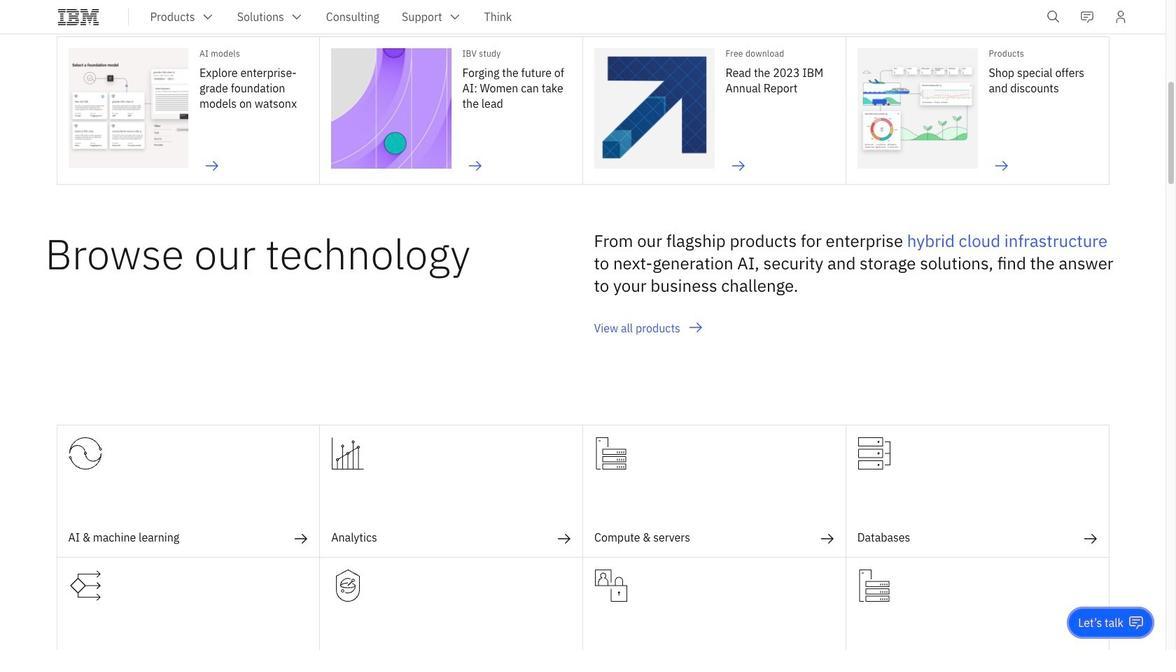 Task type: locate. For each thing, give the bounding box(es) containing it.
let's talk element
[[1079, 616, 1124, 631]]



